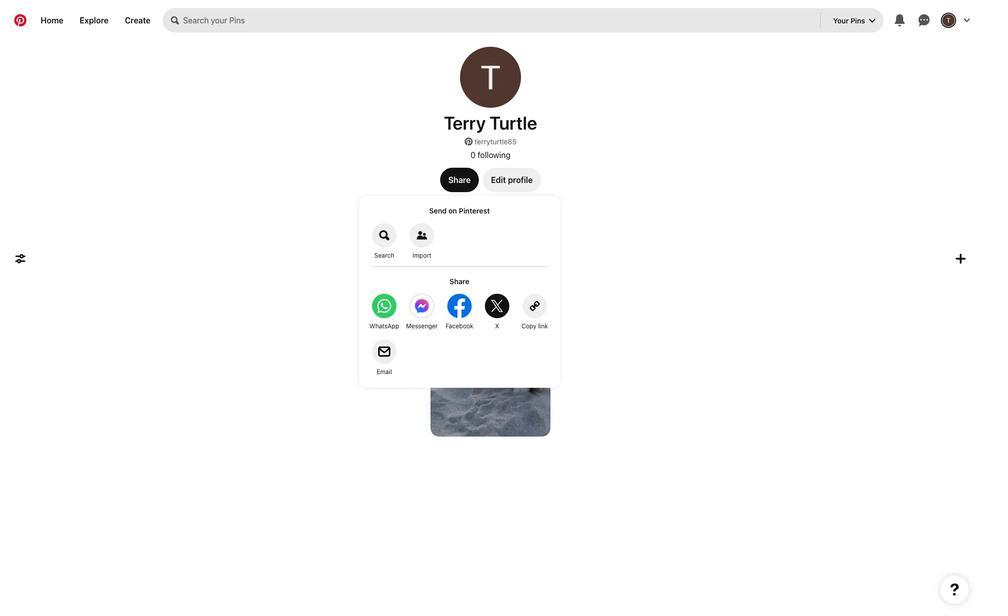 Task type: vqa. For each thing, say whether or not it's contained in the screenshot.
'100 HABITS TO TRACK'
no



Task type: locate. For each thing, give the bounding box(es) containing it.
edit profile
[[491, 175, 533, 185]]

search
[[374, 252, 394, 259]]

turtle
[[490, 112, 537, 133]]

send on pinterest
[[429, 207, 490, 215]]

create
[[125, 16, 151, 25]]

copy
[[522, 322, 537, 330]]

share on messenger image
[[410, 294, 434, 318]]

terry turtle
[[444, 112, 537, 133]]

share up share on facebook image
[[450, 277, 470, 286]]

explore
[[80, 16, 109, 25]]

send
[[429, 207, 447, 215]]

edit profile button
[[483, 168, 541, 192]]

create link
[[117, 8, 159, 33]]

profile
[[508, 175, 533, 185]]

terryturtle85 image
[[460, 47, 521, 108]]

your
[[833, 16, 849, 25]]

facebook
[[446, 322, 474, 330]]

following
[[478, 150, 511, 160]]

0 following
[[471, 150, 511, 160]]

email
[[377, 368, 392, 375]]

your pins
[[833, 16, 865, 25]]

share inside button
[[449, 175, 471, 185]]

0 vertical spatial share
[[449, 175, 471, 185]]

pins
[[851, 16, 865, 25]]

Search text field
[[183, 8, 818, 33]]

messenger
[[406, 322, 438, 330]]

share
[[449, 175, 471, 185], [450, 277, 470, 286]]

share down 0
[[449, 175, 471, 185]]

share on twitter image
[[485, 294, 510, 318]]

link
[[538, 322, 548, 330]]



Task type: describe. For each thing, give the bounding box(es) containing it.
terry
[[444, 112, 486, 133]]

terry turtle image
[[943, 14, 955, 26]]

dropdown image
[[870, 18, 876, 24]]

your pins button
[[825, 8, 884, 33]]

share on email image
[[372, 340, 397, 364]]

this contains an image of: image
[[431, 277, 551, 437]]

explore link
[[72, 8, 117, 33]]

edit
[[491, 175, 506, 185]]

pinterest image
[[465, 138, 473, 146]]

home link
[[33, 8, 72, 33]]

on
[[449, 207, 457, 215]]

terryturtle85
[[475, 138, 517, 146]]

whatsapp
[[370, 322, 399, 330]]

share on facebook image
[[447, 294, 472, 318]]

search icon image
[[171, 16, 179, 24]]

copy link
[[522, 322, 548, 330]]

1 vertical spatial share
[[450, 277, 470, 286]]

x
[[495, 322, 499, 330]]

0
[[471, 150, 476, 160]]

home
[[41, 16, 63, 25]]

import
[[413, 252, 431, 259]]

pinterest
[[459, 207, 490, 215]]

share button
[[440, 168, 479, 192]]



